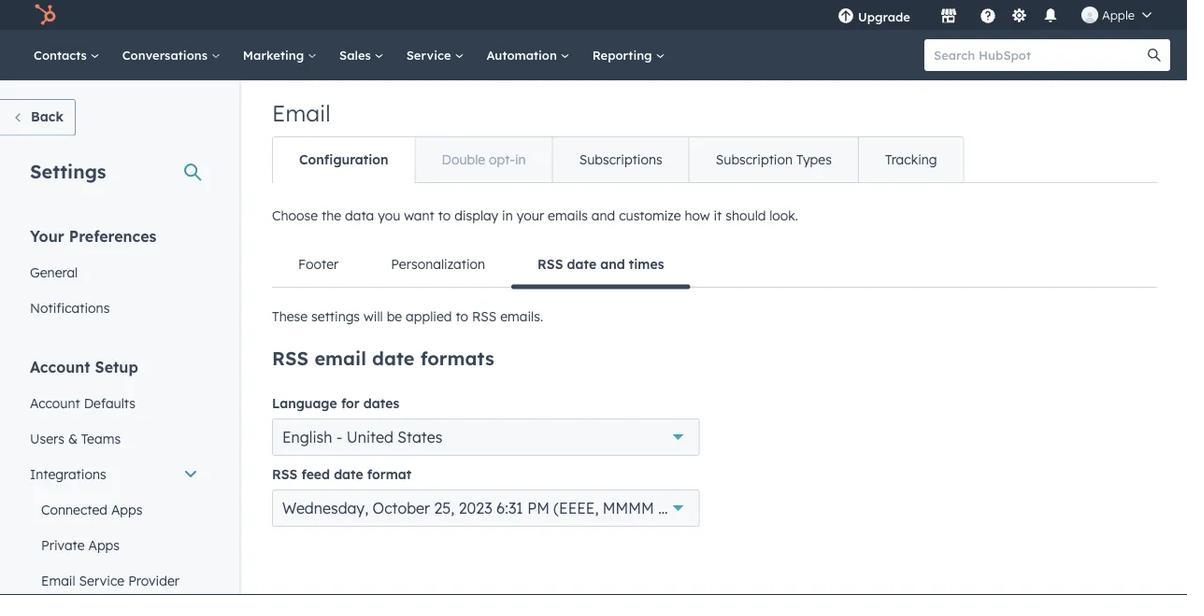 Task type: describe. For each thing, give the bounding box(es) containing it.
upgrade
[[858, 9, 911, 24]]

language
[[272, 396, 337, 412]]

english - united states button
[[272, 419, 700, 456]]

choose
[[272, 208, 318, 224]]

pm
[[528, 499, 550, 518]]

marketing
[[243, 47, 308, 63]]

types
[[797, 152, 832, 168]]

emails.
[[501, 309, 544, 325]]

connected
[[41, 502, 108, 518]]

account defaults link
[[19, 386, 210, 421]]

email service provider
[[41, 573, 180, 589]]

service link
[[395, 30, 475, 80]]

back
[[31, 108, 64, 125]]

rss for rss feed date format
[[272, 467, 298, 483]]

dates
[[364, 396, 400, 412]]

provider
[[128, 573, 180, 589]]

hubspot link
[[22, 4, 70, 26]]

to for want
[[438, 208, 451, 224]]

these
[[272, 309, 308, 325]]

customize
[[619, 208, 681, 224]]

your
[[517, 208, 544, 224]]

automation
[[487, 47, 561, 63]]

email
[[315, 347, 367, 370]]

account for account setup
[[30, 358, 90, 376]]

feed
[[302, 467, 330, 483]]

25,
[[434, 499, 455, 518]]

apple button
[[1071, 0, 1163, 30]]

your
[[30, 227, 64, 246]]

subscription
[[716, 152, 793, 168]]

teams
[[81, 431, 121, 447]]

notifications button
[[1035, 0, 1067, 30]]

private apps
[[41, 537, 120, 554]]

personalization link
[[365, 242, 512, 287]]

should
[[726, 208, 766, 224]]

conversations link
[[111, 30, 232, 80]]

navigation for choose the data you want to display in your emails and customize how it should look.
[[272, 242, 1158, 289]]

conversations
[[122, 47, 211, 63]]

2023
[[459, 499, 493, 518]]

users & teams
[[30, 431, 121, 447]]

footer link
[[272, 242, 365, 287]]

1 vertical spatial and
[[601, 256, 625, 273]]

menu containing apple
[[825, 0, 1165, 30]]

it
[[714, 208, 722, 224]]

rss left emails. at the bottom left of the page
[[472, 309, 497, 325]]

want
[[404, 208, 435, 224]]

rss date and times link
[[512, 242, 691, 289]]

help button
[[973, 0, 1004, 30]]

your preferences
[[30, 227, 157, 246]]

emails
[[548, 208, 588, 224]]

you
[[378, 208, 401, 224]]

help image
[[980, 8, 997, 25]]

times
[[629, 256, 664, 273]]

personalization
[[391, 256, 486, 273]]

service inside service link
[[407, 47, 455, 63]]

connected apps link
[[19, 492, 210, 528]]

2 horizontal spatial date
[[567, 256, 597, 273]]

english
[[282, 428, 332, 447]]

contacts link
[[22, 30, 111, 80]]

connected apps
[[41, 502, 143, 518]]

apps for connected apps
[[111, 502, 143, 518]]

how
[[685, 208, 710, 224]]

back link
[[0, 99, 76, 136]]

applied
[[406, 309, 452, 325]]

0 vertical spatial and
[[592, 208, 616, 224]]

mmmm
[[603, 499, 654, 518]]

private
[[41, 537, 85, 554]]

format
[[367, 467, 412, 483]]

sales
[[340, 47, 375, 63]]

wednesday,
[[282, 499, 369, 518]]

subscription types
[[716, 152, 832, 168]]

opt-
[[489, 152, 515, 168]]

settings image
[[1011, 8, 1028, 25]]

account defaults
[[30, 395, 136, 412]]

a)
[[756, 499, 771, 518]]

choose the data you want to display in your emails and customize how it should look.
[[272, 208, 799, 224]]

settings
[[311, 309, 360, 325]]

upgrade image
[[838, 8, 855, 25]]

integrations
[[30, 466, 106, 483]]

automation link
[[475, 30, 581, 80]]

general link
[[19, 255, 210, 290]]



Task type: vqa. For each thing, say whether or not it's contained in the screenshot.
"In" in Double opt-in link
yes



Task type: locate. For each thing, give the bounding box(es) containing it.
email inside email service provider link
[[41, 573, 75, 589]]

be
[[387, 309, 402, 325]]

configuration link
[[273, 137, 415, 182]]

marketplaces image
[[941, 8, 958, 25]]

navigation containing footer
[[272, 242, 1158, 289]]

general
[[30, 264, 78, 281]]

6:31
[[497, 499, 523, 518]]

subscriptions
[[580, 152, 663, 168]]

contacts
[[34, 47, 90, 63]]

rss
[[538, 256, 563, 273], [472, 309, 497, 325], [272, 347, 309, 370], [272, 467, 298, 483]]

to for applied
[[456, 309, 469, 325]]

to right want
[[438, 208, 451, 224]]

to
[[438, 208, 451, 224], [456, 309, 469, 325]]

date
[[567, 256, 597, 273], [372, 347, 415, 370], [334, 467, 364, 483]]

1 account from the top
[[30, 358, 90, 376]]

setup
[[95, 358, 138, 376]]

service inside email service provider link
[[79, 573, 125, 589]]

settings link
[[1008, 5, 1032, 25]]

and
[[592, 208, 616, 224], [601, 256, 625, 273]]

account for account defaults
[[30, 395, 80, 412]]

apps for private apps
[[88, 537, 120, 554]]

footer
[[298, 256, 339, 273]]

sales link
[[328, 30, 395, 80]]

0 vertical spatial apps
[[111, 502, 143, 518]]

0 vertical spatial service
[[407, 47, 455, 63]]

account setup
[[30, 358, 138, 376]]

and right emails
[[592, 208, 616, 224]]

d,
[[659, 499, 672, 518]]

date down be
[[372, 347, 415, 370]]

1 horizontal spatial date
[[372, 347, 415, 370]]

Search HubSpot search field
[[925, 39, 1154, 71]]

email for email
[[272, 99, 331, 127]]

service
[[407, 47, 455, 63], [79, 573, 125, 589]]

the
[[322, 208, 342, 224]]

navigation for email
[[272, 137, 965, 183]]

to right the applied
[[456, 309, 469, 325]]

0 horizontal spatial email
[[41, 573, 75, 589]]

users & teams link
[[19, 421, 210, 457]]

2 navigation from the top
[[272, 242, 1158, 289]]

0 vertical spatial account
[[30, 358, 90, 376]]

apps inside connected apps link
[[111, 502, 143, 518]]

rss feed date format
[[272, 467, 412, 483]]

1 horizontal spatial email
[[272, 99, 331, 127]]

date for rss feed date format
[[334, 467, 364, 483]]

notifications image
[[1043, 8, 1060, 25]]

account up users
[[30, 395, 80, 412]]

0 horizontal spatial service
[[79, 573, 125, 589]]

service right sales link
[[407, 47, 455, 63]]

english - united states
[[282, 428, 443, 447]]

hubspot image
[[34, 4, 56, 26]]

settings
[[30, 159, 106, 183]]

integrations button
[[19, 457, 210, 492]]

notifications link
[[19, 290, 210, 326]]

language for dates
[[272, 396, 400, 412]]

apps down integrations button
[[111, 502, 143, 518]]

notifications
[[30, 300, 110, 316]]

1 vertical spatial in
[[502, 208, 513, 224]]

wednesday, october 25, 2023 6:31 pm (eeee, mmmm d, yyyy h:mm a)
[[282, 499, 771, 518]]

reporting
[[593, 47, 656, 63]]

account up account defaults
[[30, 358, 90, 376]]

in left your
[[502, 208, 513, 224]]

1 vertical spatial to
[[456, 309, 469, 325]]

2 vertical spatial date
[[334, 467, 364, 483]]

wednesday, october 25, 2023 6:31 pm (eeee, mmmm d, yyyy h:mm a) button
[[272, 490, 771, 527]]

0 vertical spatial in
[[515, 152, 526, 168]]

1 navigation from the top
[[272, 137, 965, 183]]

and left "times"
[[601, 256, 625, 273]]

marketplaces button
[[930, 0, 969, 30]]

0 vertical spatial date
[[567, 256, 597, 273]]

search image
[[1149, 49, 1162, 62]]

date down emails
[[567, 256, 597, 273]]

1 horizontal spatial to
[[456, 309, 469, 325]]

1 vertical spatial account
[[30, 395, 80, 412]]

users
[[30, 431, 64, 447]]

states
[[398, 428, 443, 447]]

for
[[341, 396, 360, 412]]

account inside account defaults link
[[30, 395, 80, 412]]

configuration
[[299, 152, 389, 168]]

marketing link
[[232, 30, 328, 80]]

1 horizontal spatial in
[[515, 152, 526, 168]]

apps inside private apps link
[[88, 537, 120, 554]]

email down private
[[41, 573, 75, 589]]

1 vertical spatial date
[[372, 347, 415, 370]]

-
[[337, 428, 343, 447]]

rss date and times
[[538, 256, 664, 273]]

look.
[[770, 208, 799, 224]]

service down private apps link
[[79, 573, 125, 589]]

rss inside rss date and times link
[[538, 256, 563, 273]]

account setup element
[[19, 357, 210, 596]]

navigation
[[272, 137, 965, 183], [272, 242, 1158, 289]]

email down marketing link
[[272, 99, 331, 127]]

date for rss email date formats
[[372, 347, 415, 370]]

email for email service provider
[[41, 573, 75, 589]]

search button
[[1139, 39, 1171, 71]]

rss for rss email date formats
[[272, 347, 309, 370]]

0 horizontal spatial in
[[502, 208, 513, 224]]

subscription types link
[[689, 137, 858, 182]]

navigation containing configuration
[[272, 137, 965, 183]]

private apps link
[[19, 528, 210, 563]]

rss for rss date and times
[[538, 256, 563, 273]]

will
[[364, 309, 383, 325]]

date right feed
[[334, 467, 364, 483]]

navigation down it
[[272, 242, 1158, 289]]

1 vertical spatial service
[[79, 573, 125, 589]]

1 vertical spatial email
[[41, 573, 75, 589]]

subscriptions link
[[552, 137, 689, 182]]

menu
[[825, 0, 1165, 30]]

2 account from the top
[[30, 395, 80, 412]]

rss down 'choose the data you want to display in your emails and customize how it should look.'
[[538, 256, 563, 273]]

your preferences element
[[19, 226, 210, 326]]

0 horizontal spatial to
[[438, 208, 451, 224]]

these settings will be applied to rss emails.
[[272, 309, 544, 325]]

0 horizontal spatial date
[[334, 467, 364, 483]]

1 vertical spatial navigation
[[272, 242, 1158, 289]]

0 vertical spatial email
[[272, 99, 331, 127]]

defaults
[[84, 395, 136, 412]]

apps
[[111, 502, 143, 518], [88, 537, 120, 554]]

1 vertical spatial apps
[[88, 537, 120, 554]]

bob builder image
[[1082, 7, 1099, 23]]

apps up email service provider link
[[88, 537, 120, 554]]

united
[[347, 428, 394, 447]]

tracking link
[[858, 137, 964, 182]]

double
[[442, 152, 486, 168]]

in up your
[[515, 152, 526, 168]]

1 horizontal spatial service
[[407, 47, 455, 63]]

h:mm
[[713, 499, 752, 518]]

tracking
[[886, 152, 938, 168]]

double opt-in link
[[415, 137, 552, 182]]

email service provider link
[[19, 563, 210, 596]]

0 vertical spatial navigation
[[272, 137, 965, 183]]

0 vertical spatial to
[[438, 208, 451, 224]]

display
[[455, 208, 499, 224]]

rss email date formats
[[272, 347, 494, 370]]

rss down the these
[[272, 347, 309, 370]]

navigation up customize
[[272, 137, 965, 183]]

(eeee,
[[554, 499, 599, 518]]

rss left feed
[[272, 467, 298, 483]]

yyyy
[[676, 499, 709, 518]]

&
[[68, 431, 78, 447]]

reporting link
[[581, 30, 677, 80]]

october
[[373, 499, 430, 518]]



